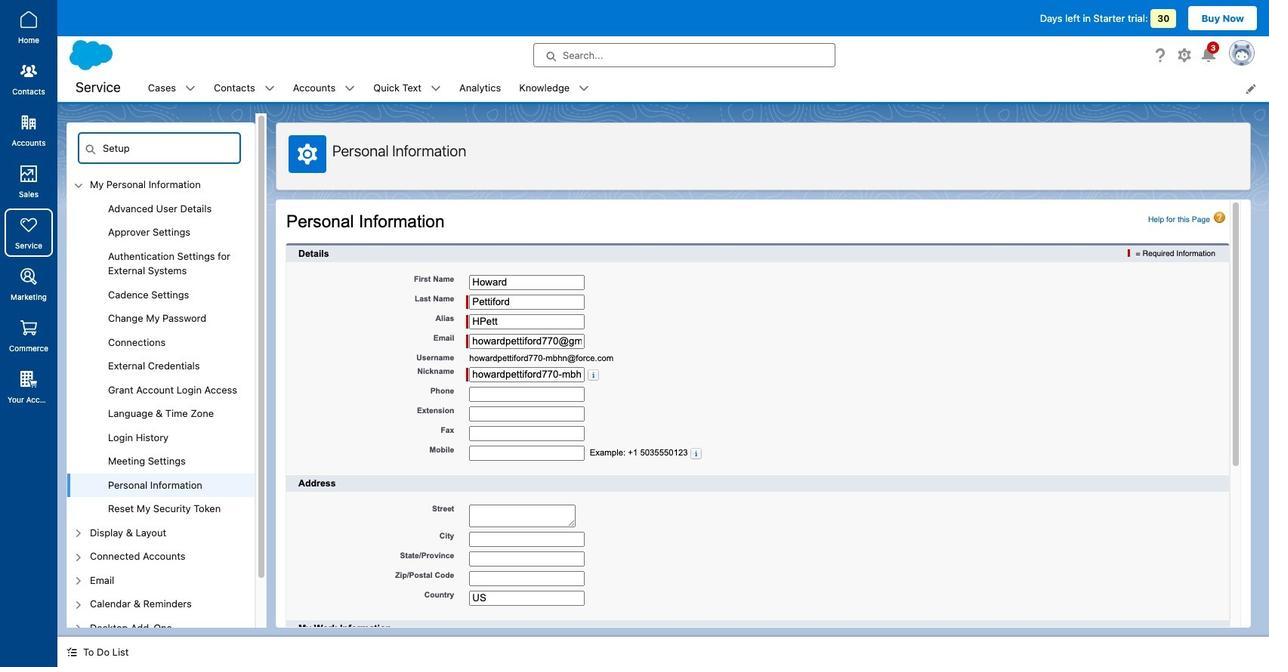 Task type: describe. For each thing, give the bounding box(es) containing it.
setup tree tree
[[67, 173, 255, 667]]

my personal information tree item
[[67, 173, 255, 521]]

personal information tree item
[[67, 474, 255, 497]]

2 list item from the left
[[205, 74, 284, 102]]

Quick Find search field
[[78, 132, 241, 164]]

3 list item from the left
[[284, 74, 365, 102]]



Task type: locate. For each thing, give the bounding box(es) containing it.
1 list item from the left
[[139, 74, 205, 102]]

5 list item from the left
[[510, 74, 599, 102]]

text default image
[[264, 83, 275, 94], [345, 83, 355, 94], [431, 83, 441, 94], [579, 83, 590, 94], [67, 647, 77, 658]]

text default image
[[185, 83, 196, 94]]

group
[[67, 197, 255, 521]]

list item
[[139, 74, 205, 102], [205, 74, 284, 102], [284, 74, 365, 102], [365, 74, 451, 102], [510, 74, 599, 102]]

list
[[139, 74, 1270, 102]]

4 list item from the left
[[365, 74, 451, 102]]



Task type: vqa. For each thing, say whether or not it's contained in the screenshot.
text default image associated with third list item
yes



